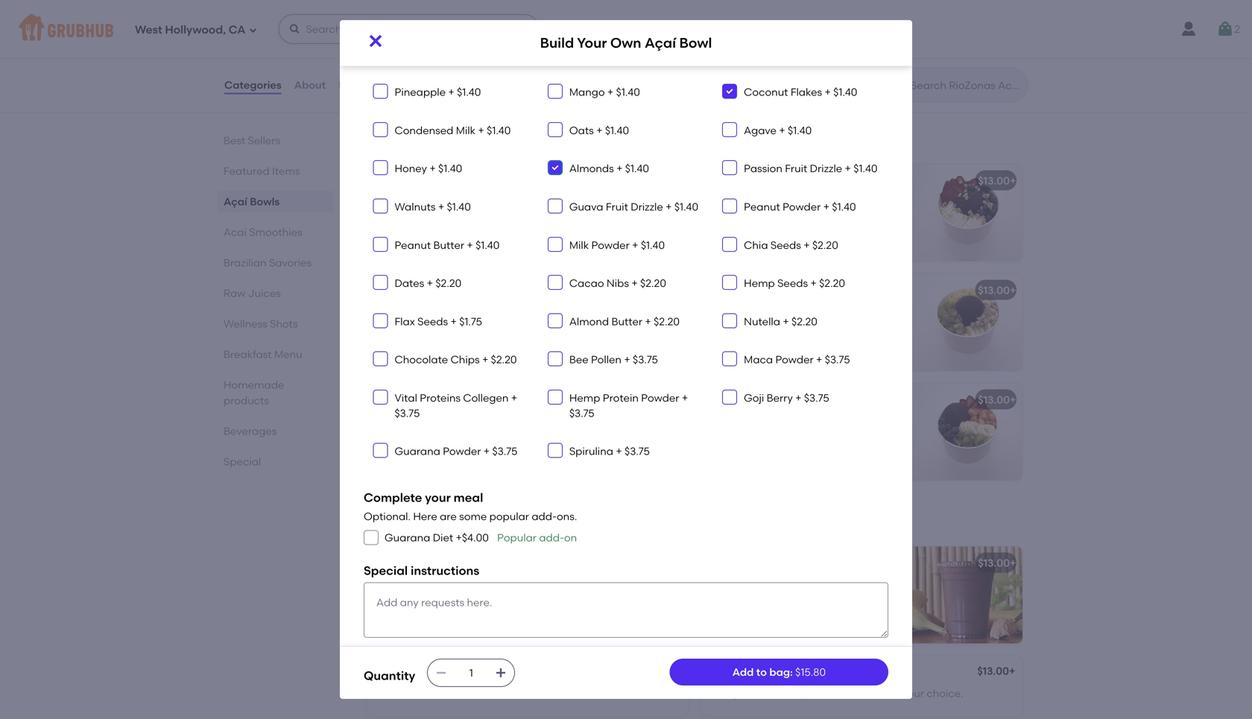 Task type: vqa. For each thing, say whether or not it's contained in the screenshot.


Task type: describe. For each thing, give the bounding box(es) containing it.
riozonas for riozonas chicken salad
[[710, 11, 756, 24]]

0 vertical spatial bowls
[[404, 129, 451, 148]]

strawberry + $1.40
[[569, 9, 660, 22]]

svg image for chocolate chips
[[376, 355, 385, 364]]

panini + large juice image
[[577, 1, 689, 98]]

hemp for hemp seeds
[[744, 277, 775, 290]]

build your own açaí bowl image
[[577, 164, 689, 261]]

svg image for peanut butter
[[376, 240, 385, 249]]

svg image for honey
[[376, 163, 385, 172]]

tomato,
[[812, 32, 852, 45]]

featured items tab
[[224, 163, 328, 179]]

seeds for hemp seeds
[[778, 277, 808, 290]]

juice
[[451, 11, 480, 24]]

and inside tropical sweetness with a citric pinch. banana, kiwi, pineapple and granola.
[[866, 320, 887, 333]]

bag:
[[770, 666, 793, 679]]

there are best sellers and then there is this bowl. banana, strawberry, blueberry and granola.
[[710, 195, 893, 238]]

svg image for almond butter
[[551, 316, 560, 325]]

wellness shots tab
[[224, 316, 328, 332]]

+ inside vital proteins collegen + $3.75
[[511, 392, 517, 404]]

sellers
[[785, 195, 816, 208]]

with for tropical sweetness with a citric pinch. banana, kiwi, pineapple and granola.
[[808, 305, 829, 318]]

1 horizontal spatial smoothies
[[404, 512, 486, 531]]

powder for maca powder + $3.75
[[776, 353, 814, 366]]

strawberry,
[[814, 211, 871, 223]]

acai right oz.
[[407, 393, 431, 406]]

toppings
[[465, 415, 510, 427]]

svg image for coconut flakes
[[725, 87, 734, 96]]

açaí
[[401, 415, 424, 427]]

nutella + $2.20
[[744, 315, 818, 328]]

svg image for spirulina
[[551, 446, 560, 455]]

special for special
[[224, 455, 261, 468]]

pure açaí with no toppings added.
[[376, 415, 549, 427]]

featured
[[224, 165, 270, 177]]

coconut
[[744, 86, 788, 98]]

beverages tab
[[224, 423, 328, 439]]

banana, inside there are best sellers and then there is this bowl. banana, strawberry, blueberry and granola.
[[769, 211, 812, 223]]

2 vertical spatial own
[[429, 557, 452, 569]]

go crazy image
[[911, 547, 1023, 644]]

amazonas
[[710, 284, 764, 297]]

citric
[[841, 305, 866, 318]]

blueberry inside there are best sellers and then there is this bowl. banana, strawberry, blueberry and granola.
[[710, 226, 758, 238]]

main navigation navigation
[[0, 0, 1252, 58]]

amazonas image
[[911, 274, 1023, 371]]

svg image for build your own açaí bowl
[[367, 32, 385, 50]]

chia
[[744, 239, 768, 251]]

$1.75
[[459, 315, 482, 328]]

nutella
[[744, 315, 780, 328]]

acai smoothies inside tab
[[224, 226, 302, 239]]

items
[[272, 165, 300, 177]]

your up choice
[[404, 557, 426, 569]]

agave
[[744, 124, 777, 137]]

banana + $1.40
[[395, 9, 470, 22]]

guarana for guarana powder
[[395, 445, 440, 458]]

and up strawberry,
[[819, 195, 839, 208]]

2 horizontal spatial bowl
[[680, 35, 712, 51]]

$2.20 for almond butter + $2.20
[[654, 315, 680, 328]]

powder for peanut powder + $1.40
[[783, 201, 821, 213]]

guava fruit drizzle + $1.40
[[569, 201, 699, 213]]

pineapple + $1.40
[[395, 86, 481, 98]]

$3.75 inside vital proteins collegen + $3.75
[[395, 407, 420, 420]]

with for protein rich with banana, peanut butter, acai and the base of your choice.
[[770, 578, 791, 590]]

americano image
[[911, 164, 1023, 261]]

$13.00 + for rainbowl image
[[978, 393, 1016, 406]]

flax seeds + $1.75
[[395, 315, 482, 328]]

svg image for hemp seeds
[[725, 278, 734, 287]]

$2.20 up sweet
[[436, 277, 462, 290]]

categories
[[224, 79, 282, 91]]

spirulina
[[569, 445, 613, 458]]

granola
[[744, 9, 786, 22]]

hemp protein powder + $3.75
[[569, 392, 688, 420]]

the inside protein rich with banana, peanut butter, acai and the base of your choice.
[[793, 593, 810, 606]]

almonds + $1.40
[[569, 162, 649, 175]]

hula
[[710, 666, 734, 679]]

peanut
[[839, 578, 875, 590]]

panini
[[376, 11, 408, 24]]

açaí up best seller
[[364, 129, 400, 148]]

on
[[564, 531, 577, 544]]

protein inside hemp protein powder + $3.75
[[603, 392, 639, 404]]

Special instructions text field
[[364, 582, 889, 638]]

popular
[[497, 531, 537, 544]]

protein rich with banana, peanut butter, acai and the base of your choice.
[[710, 578, 875, 621]]

Search RioZonas Acai West Hollywood search field
[[909, 78, 1024, 92]]

protein inside protein rich with banana, peanut butter, acai and the base of your choice.
[[710, 578, 746, 590]]

ons.
[[557, 510, 577, 523]]

hemp for hemp protein powder
[[569, 392, 600, 404]]

homemade
[[224, 379, 284, 391]]

$3.75 down "toppings" on the left
[[492, 445, 518, 458]]

crunchy,
[[376, 305, 421, 318]]

to
[[756, 666, 767, 679]]

svg image for peanut powder
[[725, 202, 734, 211]]

panini + large juice
[[376, 11, 480, 24]]

reviews button
[[338, 58, 381, 112]]

build your own acai smoothie
[[376, 557, 530, 569]]

svg image for pineapple
[[376, 87, 385, 96]]

salad
[[803, 11, 833, 24]]

banana, for crunchy, sweet and healthy. nuff said. banana, mango, blueberry and granola.
[[402, 320, 445, 333]]

$13.00 + for go crazy image
[[978, 557, 1016, 569]]

$3.75 down pineapple
[[825, 353, 850, 366]]

svg image for walnuts
[[376, 202, 385, 211]]

1 vertical spatial milk
[[569, 239, 589, 251]]

açaí inside tab
[[224, 195, 247, 208]]

svg image for milk powder
[[551, 240, 560, 249]]

svg image for guava fruit drizzle
[[551, 202, 560, 211]]

dates
[[395, 277, 424, 290]]

fruit for guava
[[606, 201, 628, 213]]

there
[[710, 195, 739, 208]]

and down nuff on the left top
[[540, 320, 560, 333]]

butter,
[[710, 593, 743, 606]]

açaí down honey + $1.40 in the top left of the page
[[455, 177, 479, 190]]

svg image for dates
[[376, 278, 385, 287]]

2 vertical spatial build
[[376, 557, 401, 569]]

passion
[[744, 162, 783, 175]]

Input item quantity number field
[[455, 660, 488, 687]]

strawberry
[[569, 9, 625, 22]]

acai
[[745, 593, 768, 606]]

0 vertical spatial own
[[610, 35, 642, 51]]

svg image for condensed milk
[[376, 125, 385, 134]]

are inside there are best sellers and then there is this bowl. banana, strawberry, blueberry and granola.
[[741, 195, 758, 208]]

walnuts + $1.40
[[395, 201, 471, 213]]

almonds
[[569, 162, 614, 175]]

added.
[[512, 415, 549, 427]]

1 vertical spatial build your own açaí bowl
[[376, 177, 506, 190]]

svg image for watermelon
[[551, 49, 560, 58]]

seller
[[406, 159, 430, 170]]

rainbowl
[[710, 393, 757, 406]]

oats + $1.40
[[569, 124, 629, 137]]

mango, banana, açai and the base of your choice.
[[710, 687, 964, 700]]

acai up your choice of base and two toppings.
[[455, 557, 479, 569]]

two
[[499, 578, 518, 590]]

proteins
[[420, 392, 461, 404]]

peanut for peanut butter
[[395, 239, 431, 251]]

svg image for bee pollen
[[551, 355, 560, 364]]

brazilian savories tab
[[224, 255, 328, 271]]

menu
[[274, 348, 302, 361]]

0 horizontal spatial base
[[449, 578, 474, 590]]

$15.80
[[796, 666, 826, 679]]

complete your meal optional. here are some popular add-ons.
[[364, 491, 577, 523]]

svg image for hemp protein powder
[[551, 393, 560, 402]]

and inside "made with chicken, tomato, carrot, cramberry, mix os leaves and special homemade dressing."
[[758, 47, 778, 60]]

$2.20 for chia seeds + $2.20
[[813, 239, 839, 251]]

+ inside hemp protein powder + $3.75
[[682, 392, 688, 404]]

butter for peanut butter
[[433, 239, 464, 251]]

rich
[[748, 578, 767, 590]]

svg image for guarana powder
[[376, 446, 385, 455]]

banana
[[395, 9, 435, 22]]

bowls inside tab
[[250, 195, 280, 208]]

west
[[135, 23, 162, 37]]

about
[[294, 79, 326, 91]]

peanut for peanut powder
[[744, 201, 780, 213]]

best seller
[[385, 159, 430, 170]]

32 oz. acai bowl image
[[577, 383, 689, 480]]

cacao nibs + $2.20
[[569, 277, 666, 290]]

banana
[[431, 687, 472, 700]]

$3.75 inside hemp protein powder + $3.75
[[569, 407, 595, 420]]

featured items
[[224, 165, 300, 177]]

here
[[413, 510, 437, 523]]

drizzle for passion fruit drizzle
[[810, 162, 843, 175]]

and inside protein rich with banana, peanut butter, acai and the base of your choice.
[[770, 593, 790, 606]]

bowl.
[[740, 211, 767, 223]]

dates + $2.20
[[395, 277, 462, 290]]

chocolate
[[395, 353, 448, 366]]

base,
[[401, 687, 429, 700]]

os
[[710, 47, 721, 60]]

optional.
[[364, 510, 411, 523]]

then
[[841, 195, 864, 208]]



Task type: locate. For each thing, give the bounding box(es) containing it.
1 horizontal spatial special
[[364, 564, 408, 578]]

seeds right chia at the right of the page
[[771, 239, 801, 251]]

0 vertical spatial add-
[[532, 510, 557, 523]]

0 vertical spatial butter
[[433, 239, 464, 251]]

$2.20 for hemp seeds + $2.20
[[819, 277, 845, 290]]

riozonas for riozonas
[[376, 666, 422, 679]]

fruit for passion
[[785, 162, 808, 175]]

base right acai
[[812, 593, 837, 606]]

1 horizontal spatial base
[[812, 593, 837, 606]]

$3.75 down vital
[[395, 407, 420, 420]]

best left seller
[[385, 159, 404, 170]]

build up choice
[[376, 557, 401, 569]]

spirulina + $3.75
[[569, 445, 650, 458]]

0 horizontal spatial fruit
[[606, 201, 628, 213]]

0 vertical spatial milk
[[456, 124, 476, 137]]

1 horizontal spatial açaí bowls
[[364, 129, 451, 148]]

best sellers tab
[[224, 133, 328, 148]]

base inside protein rich with banana, peanut butter, acai and the base of your choice.
[[812, 593, 837, 606]]

granola. up chia seeds + $2.20
[[783, 226, 825, 238]]

fruit right guava
[[606, 201, 628, 213]]

1 vertical spatial acai smoothies
[[364, 512, 486, 531]]

1 horizontal spatial best
[[385, 159, 404, 170]]

banana, down sweetness
[[743, 320, 786, 333]]

1 horizontal spatial blueberry
[[710, 226, 758, 238]]

granola. for tropical sweetness with a citric pinch. banana, kiwi, pineapple and granola.
[[710, 335, 752, 348]]

0 horizontal spatial hemp
[[569, 392, 600, 404]]

0 horizontal spatial riozonas
[[376, 666, 422, 679]]

riozonas up base, at bottom
[[376, 666, 422, 679]]

collegen
[[463, 392, 509, 404]]

best for best sellers
[[224, 134, 245, 147]]

svg image for mango
[[551, 87, 560, 96]]

banana, inside tropical sweetness with a citric pinch. banana, kiwi, pineapple and granola.
[[743, 320, 786, 333]]

svg image inside 2 button
[[1217, 20, 1235, 38]]

0 vertical spatial acai smoothies
[[224, 226, 302, 239]]

svg image
[[289, 23, 301, 35], [249, 26, 258, 35], [367, 32, 385, 50], [551, 49, 560, 58], [994, 70, 1012, 87], [376, 87, 385, 96], [725, 87, 734, 96], [376, 125, 385, 134], [551, 125, 560, 134], [725, 125, 734, 134], [551, 202, 560, 211], [376, 240, 385, 249], [551, 316, 560, 325], [725, 316, 734, 325], [376, 355, 385, 364], [551, 355, 560, 364], [725, 393, 734, 402], [376, 446, 385, 455], [367, 533, 376, 542]]

with up leaves
[[741, 32, 762, 45]]

vital
[[395, 392, 417, 404]]

powder down bee pollen + $3.75
[[641, 392, 679, 404]]

of
[[437, 578, 447, 590], [839, 593, 849, 606], [890, 687, 900, 700]]

0 vertical spatial your
[[425, 491, 451, 505]]

oats
[[569, 124, 594, 137]]

bowl down condensed milk + $1.40
[[481, 177, 506, 190]]

granola. down the pinch.
[[710, 335, 752, 348]]

acai down complete
[[364, 512, 400, 531]]

almond
[[569, 315, 609, 328]]

berry
[[767, 392, 793, 404]]

banana,
[[769, 211, 812, 223], [402, 320, 445, 333], [743, 320, 786, 333]]

mango,
[[710, 687, 748, 700]]

açai
[[796, 687, 818, 700]]

1 horizontal spatial the
[[843, 687, 860, 700]]

0 vertical spatial açaí bowls
[[364, 129, 451, 148]]

guarana for guarana diet
[[385, 531, 430, 544]]

$2.20 up a
[[819, 277, 845, 290]]

healthy.
[[478, 305, 518, 318]]

1 vertical spatial best
[[385, 159, 404, 170]]

bowl up no
[[433, 393, 458, 406]]

about button
[[293, 58, 327, 112]]

0 horizontal spatial are
[[440, 510, 457, 523]]

are inside complete your meal optional. here are some popular add-ons.
[[440, 510, 457, 523]]

are up bowl.
[[741, 195, 758, 208]]

fruit right passion
[[785, 162, 808, 175]]

seeds for flax seeds
[[418, 315, 448, 328]]

2
[[1235, 23, 1240, 35]]

0 vertical spatial build
[[540, 35, 574, 51]]

a
[[831, 305, 838, 318]]

0 horizontal spatial peanut
[[395, 239, 431, 251]]

granola. down said.
[[376, 335, 418, 348]]

1 vertical spatial guarana
[[385, 531, 430, 544]]

açaí bowls up best seller
[[364, 129, 451, 148]]

0 vertical spatial peanut
[[744, 201, 780, 213]]

0 vertical spatial best
[[224, 134, 245, 147]]

hemp up sweetness
[[744, 277, 775, 290]]

$3.75 up "spirulina"
[[569, 407, 595, 420]]

your choice of base and two toppings.
[[376, 578, 568, 590]]

special inside special tab
[[224, 455, 261, 468]]

butter down walnuts + $1.40
[[433, 239, 464, 251]]

açaí bowls down featured
[[224, 195, 280, 208]]

1 vertical spatial build
[[376, 177, 401, 190]]

powder down 'pure açaí with no toppings added.'
[[443, 445, 481, 458]]

protein
[[603, 392, 639, 404], [710, 578, 746, 590]]

1 horizontal spatial fruit
[[785, 162, 808, 175]]

best inside tab
[[224, 134, 245, 147]]

$3.75 right "spirulina"
[[625, 445, 650, 458]]

add- inside complete your meal optional. here are some popular add-ons.
[[532, 510, 557, 523]]

1 vertical spatial butter
[[612, 315, 643, 328]]

drizzle up the milk powder + $1.40
[[631, 201, 663, 213]]

1 vertical spatial banana,
[[750, 687, 793, 700]]

açaí bowls tab
[[224, 194, 328, 209]]

the right acai
[[793, 593, 810, 606]]

add
[[732, 666, 754, 679]]

are
[[741, 195, 758, 208], [440, 510, 457, 523]]

categories button
[[224, 58, 282, 112]]

rainbowl image
[[911, 383, 1023, 480]]

complete
[[364, 491, 422, 505]]

acai smoothies up guarana diet + $4.00
[[364, 512, 486, 531]]

1 vertical spatial add-
[[539, 531, 564, 544]]

with left no
[[426, 415, 447, 427]]

blueberry inside crunchy, sweet and healthy. nuff said. banana, mango, blueberry and granola.
[[489, 320, 537, 333]]

1 horizontal spatial build your own açaí bowl
[[540, 35, 712, 51]]

$3.75 right berry
[[804, 392, 829, 404]]

$2.20 for cacao nibs + $2.20
[[640, 277, 666, 290]]

1 vertical spatial own
[[429, 177, 452, 190]]

svg image for almonds
[[551, 163, 560, 172]]

butter right almond
[[612, 315, 643, 328]]

with
[[741, 32, 762, 45], [808, 305, 829, 318], [426, 415, 447, 427], [770, 578, 791, 590]]

acai inside tab
[[224, 226, 247, 239]]

0 horizontal spatial build your own açaí bowl
[[376, 177, 506, 190]]

breakfast
[[224, 348, 272, 361]]

svg image for chia seeds
[[725, 240, 734, 249]]

svg image for vital proteins collegen
[[376, 393, 385, 402]]

and up chia at the right of the page
[[761, 226, 781, 238]]

1 vertical spatial fruit
[[606, 201, 628, 213]]

guarana diet + $4.00
[[385, 531, 489, 544]]

popular add-on
[[497, 531, 577, 544]]

and down chicken,
[[758, 47, 778, 60]]

ca
[[229, 23, 246, 37]]

best sellers
[[224, 134, 280, 147]]

svg image for goji berry
[[725, 393, 734, 402]]

sweet
[[423, 305, 453, 318]]

0 vertical spatial protein
[[603, 392, 639, 404]]

add- up popular add-on
[[532, 510, 557, 523]]

products
[[224, 394, 269, 407]]

bowl down the $19.80
[[680, 35, 712, 51]]

$3.75
[[633, 353, 658, 366], [825, 353, 850, 366], [804, 392, 829, 404], [395, 407, 420, 420], [569, 407, 595, 420], [492, 445, 518, 458], [625, 445, 650, 458]]

1 vertical spatial protein
[[710, 578, 746, 590]]

açaí down the $19.80
[[645, 35, 676, 51]]

banana, down sweet
[[402, 320, 445, 333]]

0 vertical spatial blueberry
[[710, 226, 758, 238]]

bowl
[[680, 35, 712, 51], [481, 177, 506, 190], [433, 393, 458, 406]]

0 vertical spatial choice.
[[710, 608, 746, 621]]

0 horizontal spatial drizzle
[[631, 201, 663, 213]]

banana, inside crunchy, sweet and healthy. nuff said. banana, mango, blueberry and granola.
[[402, 320, 445, 333]]

acai smoothies up brazilian savories
[[224, 226, 302, 239]]

granola. inside there are best sellers and then there is this bowl. banana, strawberry, blueberry and granola.
[[783, 226, 825, 238]]

build your own açaí bowl
[[540, 35, 712, 51], [376, 177, 506, 190]]

$2.20 right chips
[[491, 353, 517, 366]]

beverages
[[224, 425, 277, 438]]

rio image
[[577, 274, 689, 371]]

americano
[[710, 174, 766, 187]]

1 horizontal spatial choice.
[[927, 687, 964, 700]]

0 vertical spatial drizzle
[[810, 162, 843, 175]]

nuff
[[520, 305, 542, 318]]

instructions
[[411, 564, 479, 578]]

choice. inside protein rich with banana, peanut butter, acai and the base of your choice.
[[710, 608, 746, 621]]

seeds right flax on the left top of the page
[[418, 315, 448, 328]]

1 horizontal spatial of
[[839, 593, 849, 606]]

smoothies down açaí bowls tab on the top left of the page
[[249, 226, 302, 239]]

acai smoothies tab
[[224, 224, 328, 240]]

with left a
[[808, 305, 829, 318]]

açaí
[[645, 35, 676, 51], [364, 129, 400, 148], [455, 177, 479, 190], [224, 195, 247, 208]]

1 horizontal spatial acai smoothies
[[364, 512, 486, 531]]

protein down bee pollen + $3.75
[[603, 392, 639, 404]]

svg image for maca powder
[[725, 355, 734, 364]]

$13.00 + for americano image
[[978, 174, 1016, 187]]

chips
[[451, 353, 480, 366]]

1 vertical spatial riozonas
[[376, 666, 422, 679]]

seeds for chia seeds
[[771, 239, 801, 251]]

riozonas up made
[[710, 11, 756, 24]]

and left two
[[477, 578, 497, 590]]

1 vertical spatial bowls
[[250, 195, 280, 208]]

svg image for nutella
[[725, 316, 734, 325]]

leaves
[[724, 47, 756, 60]]

base right açai at the right of page
[[862, 687, 887, 700]]

the right açai at the right of page
[[843, 687, 860, 700]]

chocolate chips + $2.20
[[395, 353, 517, 366]]

with right rich
[[770, 578, 791, 590]]

blueberry down healthy.
[[489, 320, 537, 333]]

hemp inside hemp protein powder + $3.75
[[569, 392, 600, 404]]

special down the optional.
[[364, 564, 408, 578]]

condensed milk + $1.40
[[395, 124, 511, 137]]

$2.20 left the pinch.
[[654, 315, 680, 328]]

2 horizontal spatial granola.
[[783, 226, 825, 238]]

your down strawberry
[[577, 35, 607, 51]]

are up diet
[[440, 510, 457, 523]]

add- down ons.
[[539, 531, 564, 544]]

with inside protein rich with banana, peanut butter, acai and the base of your choice.
[[770, 578, 791, 590]]

$2.20 down strawberry,
[[813, 239, 839, 251]]

$2.20 right nibs
[[640, 277, 666, 290]]

best
[[224, 134, 245, 147], [385, 159, 404, 170]]

1 vertical spatial blueberry
[[489, 320, 537, 333]]

your down honey
[[404, 177, 426, 190]]

and right pineapple
[[866, 320, 887, 333]]

guarana powder + $3.75
[[395, 445, 518, 458]]

guarana down here
[[385, 531, 430, 544]]

1 vertical spatial seeds
[[778, 277, 808, 290]]

1 vertical spatial drizzle
[[631, 201, 663, 213]]

with inside "made with chicken, tomato, carrot, cramberry, mix os leaves and special homemade dressing."
[[741, 32, 762, 45]]

2 vertical spatial your
[[902, 687, 924, 700]]

0 horizontal spatial the
[[793, 593, 810, 606]]

svg image for passion fruit drizzle
[[725, 163, 734, 172]]

base down build your own acai smoothie
[[449, 578, 474, 590]]

1 vertical spatial special
[[364, 564, 408, 578]]

0 horizontal spatial bowl
[[433, 393, 458, 406]]

svg image for agave
[[725, 125, 734, 134]]

there
[[867, 195, 893, 208]]

2 horizontal spatial of
[[890, 687, 900, 700]]

1 vertical spatial peanut
[[395, 239, 431, 251]]

1 horizontal spatial are
[[741, 195, 758, 208]]

hemp
[[744, 277, 775, 290], [569, 392, 600, 404]]

1 vertical spatial your
[[852, 593, 874, 606]]

svg image for 2
[[1217, 20, 1235, 38]]

1 vertical spatial smoothies
[[404, 512, 486, 531]]

$2.20 for chocolate chips + $2.20
[[491, 353, 517, 366]]

diet
[[433, 531, 453, 544]]

own
[[610, 35, 642, 51], [429, 177, 452, 190], [429, 557, 452, 569]]

guarana down the 'açaí'
[[395, 445, 440, 458]]

own down honey + $1.40 in the top left of the page
[[429, 177, 452, 190]]

mango,
[[447, 320, 486, 333]]

0 vertical spatial bowl
[[680, 35, 712, 51]]

milk right condensed
[[456, 124, 476, 137]]

2 vertical spatial base
[[862, 687, 887, 700]]

brazilian savories
[[224, 256, 312, 269]]

1 vertical spatial choice.
[[927, 687, 964, 700]]

raw juices
[[224, 287, 281, 300]]

drizzle for guava fruit drizzle
[[631, 201, 663, 213]]

svg image for flax seeds
[[376, 316, 385, 325]]

breakfast menu tab
[[224, 347, 328, 362]]

and right acai
[[770, 593, 790, 606]]

1 horizontal spatial protein
[[710, 578, 746, 590]]

special tab
[[224, 454, 328, 470]]

2 horizontal spatial your
[[902, 687, 924, 700]]

build your own açaí bowl down honey + $1.40 in the top left of the page
[[376, 177, 506, 190]]

$13.00 + for amazonas image
[[978, 284, 1016, 297]]

build down strawberry
[[540, 35, 574, 51]]

your inside complete your meal optional. here are some popular add-ons.
[[425, 491, 451, 505]]

1 vertical spatial hemp
[[569, 392, 600, 404]]

0 horizontal spatial milk
[[456, 124, 476, 137]]

smoothies inside tab
[[249, 226, 302, 239]]

cacao
[[569, 277, 604, 290]]

protein up the butter,
[[710, 578, 746, 590]]

banana, for tropical sweetness with a citric pinch. banana, kiwi, pineapple and granola.
[[743, 320, 786, 333]]

$13.00 +
[[978, 174, 1016, 187], [978, 284, 1016, 297], [978, 393, 1016, 406], [978, 557, 1016, 569], [644, 665, 682, 677], [978, 665, 1016, 677]]

and right açai at the right of page
[[821, 687, 841, 700]]

svg image for oats
[[551, 125, 560, 134]]

granola + $1.40
[[744, 9, 821, 22]]

0 horizontal spatial protein
[[603, 392, 639, 404]]

0 horizontal spatial açaí bowls
[[224, 195, 280, 208]]

0 vertical spatial are
[[741, 195, 758, 208]]

1 vertical spatial are
[[440, 510, 457, 523]]

2 vertical spatial seeds
[[418, 315, 448, 328]]

riozonas chicken salad
[[710, 11, 833, 24]]

with for pure açaí with no toppings added.
[[426, 415, 447, 427]]

powder inside hemp protein powder + $3.75
[[641, 392, 679, 404]]

condensed
[[395, 124, 454, 137]]

special for special instructions
[[364, 564, 408, 578]]

2 vertical spatial bowl
[[433, 393, 458, 406]]

granola. inside crunchy, sweet and healthy. nuff said. banana, mango, blueberry and granola.
[[376, 335, 418, 348]]

flax
[[395, 315, 415, 328]]

1 horizontal spatial riozonas
[[710, 11, 756, 24]]

build down best seller
[[376, 177, 401, 190]]

1 horizontal spatial bowls
[[404, 129, 451, 148]]

your
[[577, 35, 607, 51], [404, 177, 426, 190], [404, 557, 426, 569], [376, 578, 398, 590]]

and down the input item quantity number field
[[474, 687, 494, 700]]

0 vertical spatial the
[[793, 593, 810, 606]]

and up mango,
[[456, 305, 476, 318]]

peanut butter + $1.40
[[395, 239, 500, 251]]

bowls
[[404, 129, 451, 148], [250, 195, 280, 208]]

powder up cacao nibs + $2.20
[[592, 239, 630, 251]]

svg image for cacao nibs
[[551, 278, 560, 287]]

banana, inside protein rich with banana, peanut butter, acai and the base of your choice.
[[793, 578, 836, 590]]

milk powder + $1.40
[[569, 239, 665, 251]]

0 vertical spatial guarana
[[395, 445, 440, 458]]

acai down quantity
[[376, 687, 399, 700]]

wellness shots
[[224, 318, 298, 330]]

$28.00
[[646, 393, 680, 406]]

your left choice
[[376, 578, 398, 590]]

0 horizontal spatial bowls
[[250, 195, 280, 208]]

smoothies
[[249, 226, 302, 239], [404, 512, 486, 531]]

your inside protein rich with banana, peanut butter, acai and the base of your choice.
[[852, 593, 874, 606]]

açaí down featured
[[224, 195, 247, 208]]

almond butter + $2.20
[[569, 315, 680, 328]]

mango + $1.40
[[569, 86, 640, 98]]

drizzle up sellers
[[810, 162, 843, 175]]

powder for milk powder + $1.40
[[592, 239, 630, 251]]

bowls up seller
[[404, 129, 451, 148]]

0 vertical spatial base
[[449, 578, 474, 590]]

raw juices tab
[[224, 286, 328, 301]]

own down strawberry + $1.40
[[610, 35, 642, 51]]

1 horizontal spatial bowl
[[481, 177, 506, 190]]

1 horizontal spatial milk
[[569, 239, 589, 251]]

peanut right this
[[744, 201, 780, 213]]

bee pollen + $3.75
[[569, 353, 658, 366]]

$19.80
[[649, 11, 680, 24]]

made
[[710, 32, 739, 45]]

riozonas
[[710, 11, 756, 24], [376, 666, 422, 679]]

0 horizontal spatial granola.
[[376, 335, 418, 348]]

2 horizontal spatial base
[[862, 687, 887, 700]]

powder right best
[[783, 201, 821, 213]]

0 vertical spatial of
[[437, 578, 447, 590]]

1 vertical spatial the
[[843, 687, 860, 700]]

milk down guava
[[569, 239, 589, 251]]

butter for almond butter
[[612, 315, 643, 328]]

granola. for crunchy, sweet and healthy. nuff said. banana, mango, blueberry and granola.
[[376, 335, 418, 348]]

bowls down featured items at the left of page
[[250, 195, 280, 208]]

0 horizontal spatial choice.
[[710, 608, 746, 621]]

2 vertical spatial of
[[890, 687, 900, 700]]

1 horizontal spatial granola.
[[710, 335, 752, 348]]

best for best seller
[[385, 159, 404, 170]]

no
[[450, 415, 463, 427]]

0 horizontal spatial butter
[[433, 239, 464, 251]]

of inside protein rich with banana, peanut butter, acai and the base of your choice.
[[839, 593, 849, 606]]

maca powder + $3.75
[[744, 353, 850, 366]]

blueberry down this
[[710, 226, 758, 238]]

0 vertical spatial banana,
[[793, 578, 836, 590]]

with inside tropical sweetness with a citric pinch. banana, kiwi, pineapple and granola.
[[808, 305, 829, 318]]

2 button
[[1217, 16, 1240, 42]]

quantity
[[364, 669, 415, 683]]

$3.75 right pollen
[[633, 353, 658, 366]]

banana,
[[793, 578, 836, 590], [750, 687, 793, 700]]

0 horizontal spatial acai smoothies
[[224, 226, 302, 239]]

strawberries.
[[497, 687, 562, 700]]

açaí bowls inside tab
[[224, 195, 280, 208]]

seeds up sweetness
[[778, 277, 808, 290]]

banana, left peanut
[[793, 578, 836, 590]]

svg image
[[1217, 20, 1235, 38], [551, 87, 560, 96], [376, 163, 385, 172], [551, 163, 560, 172], [725, 163, 734, 172], [376, 202, 385, 211], [725, 202, 734, 211], [551, 240, 560, 249], [725, 240, 734, 249], [376, 278, 385, 287], [551, 278, 560, 287], [725, 278, 734, 287], [376, 316, 385, 325], [725, 355, 734, 364], [376, 393, 385, 402], [551, 393, 560, 402], [551, 446, 560, 455], [436, 667, 447, 679], [495, 667, 507, 679]]

0 horizontal spatial your
[[425, 491, 451, 505]]

powder for guarana powder + $3.75
[[443, 445, 481, 458]]

savories
[[269, 256, 312, 269]]

granola. inside tropical sweetness with a citric pinch. banana, kiwi, pineapple and granola.
[[710, 335, 752, 348]]

best left sellers
[[224, 134, 245, 147]]

granola.
[[783, 226, 825, 238], [376, 335, 418, 348], [710, 335, 752, 348]]

coconut flakes + $1.40
[[744, 86, 858, 98]]

build your own açaí bowl down strawberry + $1.40
[[540, 35, 712, 51]]

said.
[[376, 320, 400, 333]]

1 vertical spatial base
[[812, 593, 837, 606]]

0 vertical spatial smoothies
[[249, 226, 302, 239]]

$1.40
[[446, 9, 470, 22], [636, 9, 660, 22], [797, 9, 821, 22], [643, 48, 667, 60], [457, 86, 481, 98], [616, 86, 640, 98], [834, 86, 858, 98], [487, 124, 511, 137], [605, 124, 629, 137], [788, 124, 812, 137], [438, 162, 462, 175], [625, 162, 649, 175], [854, 162, 878, 175], [447, 201, 471, 213], [675, 201, 699, 213], [832, 201, 856, 213], [476, 239, 500, 251], [641, 239, 665, 251]]

$2.20 left a
[[792, 315, 818, 328]]

nibs
[[607, 277, 629, 290]]

smoothies up diet
[[404, 512, 486, 531]]

mango
[[569, 86, 605, 98]]

0 horizontal spatial blueberry
[[489, 320, 537, 333]]

0 horizontal spatial smoothies
[[249, 226, 302, 239]]

special down beverages
[[224, 455, 261, 468]]

breakfast menu
[[224, 348, 302, 361]]

homemade products tab
[[224, 377, 328, 409]]

1 vertical spatial bowl
[[481, 177, 506, 190]]



